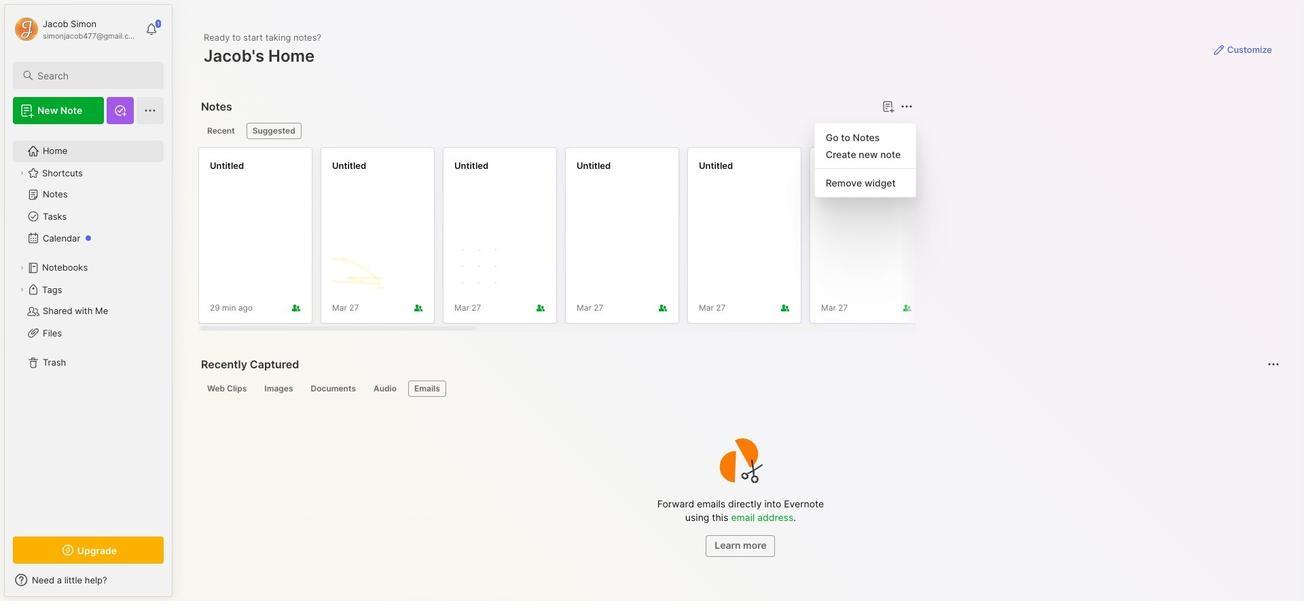 Task type: describe. For each thing, give the bounding box(es) containing it.
1 thumbnail image from the left
[[332, 242, 384, 293]]

main element
[[0, 0, 177, 602]]

Search text field
[[37, 69, 151, 82]]

click to collapse image
[[172, 577, 182, 593]]

More actions field
[[897, 97, 916, 116]]

more actions image
[[898, 98, 915, 115]]

2 tab list from the top
[[201, 381, 1278, 397]]

WHAT'S NEW field
[[5, 570, 172, 592]]



Task type: vqa. For each thing, say whether or not it's contained in the screenshot.
the Search TEXT BOX
yes



Task type: locate. For each thing, give the bounding box(es) containing it.
none search field inside main element
[[37, 67, 151, 84]]

None search field
[[37, 67, 151, 84]]

tree
[[5, 132, 172, 525]]

1 tab list from the top
[[201, 123, 911, 139]]

expand tags image
[[18, 286, 26, 294]]

expand notebooks image
[[18, 264, 26, 272]]

thumbnail image
[[332, 242, 384, 293], [454, 242, 506, 293]]

2 thumbnail image from the left
[[454, 242, 506, 293]]

1 vertical spatial tab list
[[201, 381, 1278, 397]]

0 horizontal spatial thumbnail image
[[332, 242, 384, 293]]

0 vertical spatial tab list
[[201, 123, 911, 139]]

dropdown list menu
[[815, 129, 915, 192]]

tab list
[[201, 123, 911, 139], [201, 381, 1278, 397]]

row group
[[198, 147, 1304, 332]]

tab
[[201, 123, 241, 139], [246, 123, 301, 139], [201, 381, 253, 397], [258, 381, 299, 397], [305, 381, 362, 397], [367, 381, 403, 397], [408, 381, 446, 397]]

1 horizontal spatial thumbnail image
[[454, 242, 506, 293]]

Account field
[[13, 16, 139, 43]]

tree inside main element
[[5, 132, 172, 525]]



